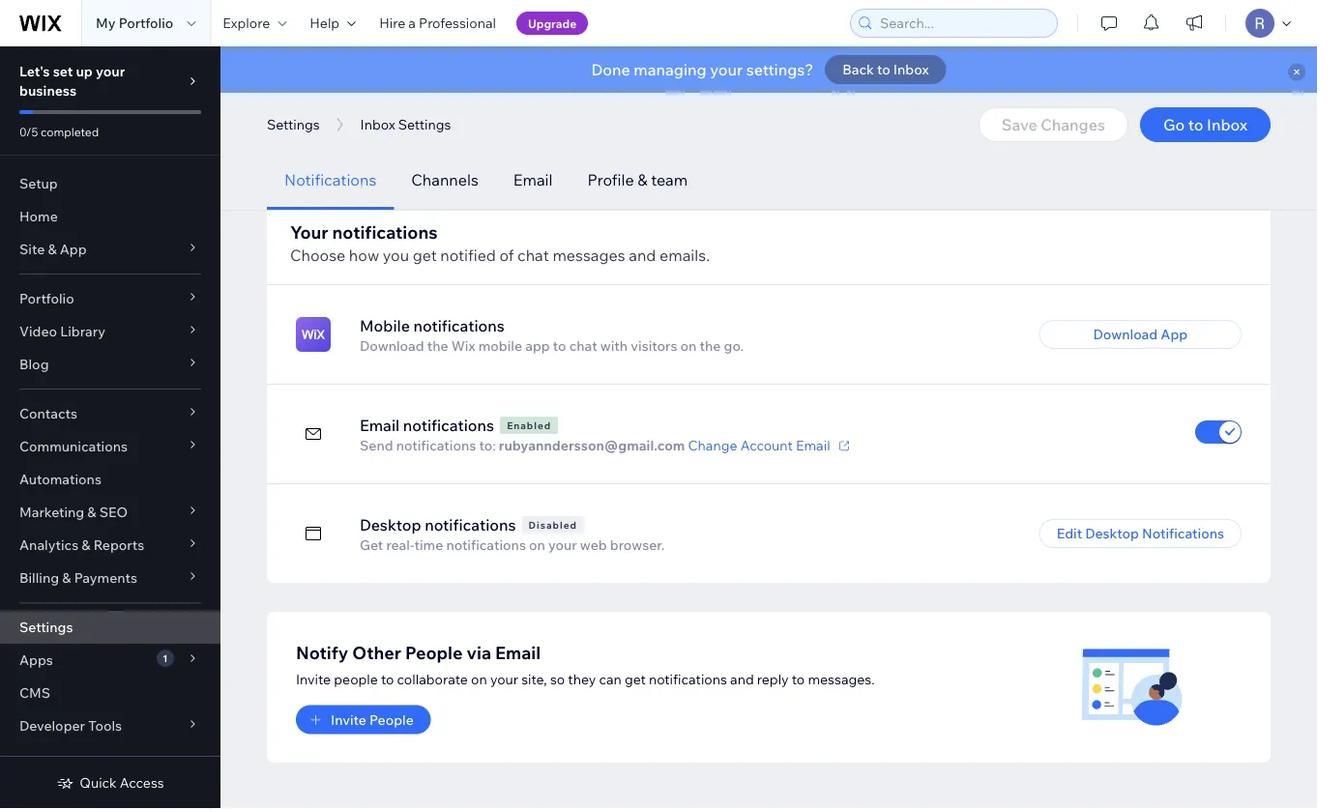 Task type: vqa. For each thing, say whether or not it's contained in the screenshot.
Account
yes



Task type: describe. For each thing, give the bounding box(es) containing it.
channels
[[411, 170, 478, 190]]

notifications for email
[[403, 416, 494, 435]]

back
[[842, 61, 874, 78]]

collaborate
[[397, 670, 468, 687]]

go to inbox button
[[1140, 107, 1271, 142]]

web
[[580, 537, 607, 554]]

cms link
[[0, 677, 220, 710]]

analytics & reports button
[[0, 529, 220, 562]]

let's set up your business
[[19, 63, 125, 99]]

email right account
[[796, 437, 830, 454]]

desktop notifications
[[360, 515, 516, 535]]

download app button
[[1039, 320, 1242, 349]]

quick access button
[[56, 775, 164, 792]]

& for app
[[48, 241, 57, 258]]

people inside invite people button
[[369, 711, 414, 728]]

go
[[1163, 115, 1185, 134]]

marketing
[[19, 504, 84, 521]]

1 vertical spatial on
[[529, 537, 545, 554]]

marketing & seo
[[19, 504, 128, 521]]

messages.
[[808, 670, 875, 687]]

2 the from the left
[[700, 337, 721, 354]]

completed
[[41, 124, 99, 139]]

settings button
[[257, 110, 329, 139]]

reply
[[757, 670, 789, 687]]

managing
[[634, 60, 707, 79]]

help
[[310, 15, 340, 31]]

explore
[[223, 15, 270, 31]]

marketing & seo button
[[0, 496, 220, 529]]

change account email
[[688, 437, 830, 454]]

go to inbox
[[1163, 115, 1247, 134]]

portfolio button
[[0, 282, 220, 315]]

notify
[[296, 641, 348, 663]]

billing
[[19, 570, 59, 586]]

on inside the mobile notifications download the wix mobile app to chat with visitors on the go.
[[680, 337, 697, 354]]

tools
[[88, 717, 122, 734]]

0/5
[[19, 124, 38, 139]]

library
[[60, 323, 105, 340]]

cms
[[19, 685, 50, 702]]

edit desktop notifications button
[[1039, 519, 1242, 548]]

download inside button
[[1093, 326, 1158, 343]]

get inside "notify other people via email invite people to collaborate on your site, so they can get notifications and reply to messages."
[[625, 670, 646, 687]]

email inside "notify other people via email invite people to collaborate on your site, so they can get notifications and reply to messages."
[[495, 641, 541, 663]]

rubyanndersson@gmail.com
[[499, 437, 685, 454]]

automations link
[[0, 463, 220, 496]]

how
[[349, 246, 379, 265]]

inbox settings button
[[351, 110, 461, 139]]

change account email link
[[688, 437, 853, 454]]

& for seo
[[87, 504, 96, 521]]

billing & payments button
[[0, 562, 220, 595]]

settings for 'settings' link
[[19, 619, 73, 636]]

site,
[[521, 670, 547, 687]]

quick
[[80, 775, 117, 791]]

your inside let's set up your business
[[96, 63, 125, 80]]

communications
[[19, 438, 128, 455]]

blog button
[[0, 348, 220, 381]]

up
[[76, 63, 93, 80]]

notifications inside "notify other people via email invite people to collaborate on your site, so they can get notifications and reply to messages."
[[649, 670, 727, 687]]

sidebar element
[[0, 46, 220, 809]]

time
[[414, 537, 443, 554]]

emails.
[[659, 246, 710, 265]]

app
[[525, 337, 550, 354]]

account
[[740, 437, 793, 454]]

desktop inside button
[[1085, 525, 1139, 542]]

site & app
[[19, 241, 87, 258]]

reports
[[93, 537, 144, 554]]

& for payments
[[62, 570, 71, 586]]

choose
[[290, 246, 345, 265]]

quick access
[[80, 775, 164, 791]]

seo
[[99, 504, 128, 521]]

access
[[120, 775, 164, 791]]

done managing your settings? alert
[[220, 46, 1317, 93]]

send
[[360, 437, 393, 454]]

billing & payments
[[19, 570, 137, 586]]

to down other
[[381, 670, 394, 687]]

messages
[[553, 246, 625, 265]]

video library button
[[0, 315, 220, 348]]

home link
[[0, 200, 220, 233]]

app inside dropdown button
[[60, 241, 87, 258]]

via
[[467, 641, 491, 663]]

blog
[[19, 356, 49, 373]]

people inside "notify other people via email invite people to collaborate on your site, so they can get notifications and reply to messages."
[[405, 641, 463, 663]]

my portfolio
[[96, 15, 173, 31]]

your inside done managing your settings? alert
[[710, 60, 743, 79]]

mobile
[[360, 316, 410, 336]]

apps
[[19, 652, 53, 669]]

chat for mobile notifications
[[569, 337, 597, 354]]

on inside "notify other people via email invite people to collaborate on your site, so they can get notifications and reply to messages."
[[471, 670, 487, 687]]

settings link
[[0, 611, 220, 644]]

inbox settings
[[360, 116, 451, 133]]

0 horizontal spatial notifications
[[284, 170, 376, 190]]

home
[[19, 208, 58, 225]]

email up the send
[[360, 416, 400, 435]]

back to inbox button
[[825, 55, 946, 84]]

people
[[334, 670, 378, 687]]



Task type: locate. For each thing, give the bounding box(es) containing it.
0 vertical spatial chat
[[517, 246, 549, 265]]

to right go
[[1188, 115, 1203, 134]]

0 vertical spatial invite
[[296, 670, 331, 687]]

app inside button
[[1161, 326, 1188, 343]]

your left settings?
[[710, 60, 743, 79]]

chat inside 'your notifications choose how you get notified of chat messages and emails.'
[[517, 246, 549, 265]]

1 horizontal spatial the
[[700, 337, 721, 354]]

chat for your notifications
[[517, 246, 549, 265]]

business
[[19, 82, 77, 99]]

1 horizontal spatial app
[[1161, 326, 1188, 343]]

0 vertical spatial and
[[629, 246, 656, 265]]

invite down people
[[331, 711, 366, 728]]

with
[[600, 337, 628, 354]]

your down disabled
[[548, 537, 577, 554]]

analytics & reports
[[19, 537, 144, 554]]

get
[[413, 246, 437, 265], [625, 670, 646, 687]]

notifications down desktop notifications
[[446, 537, 526, 554]]

portfolio up video
[[19, 290, 74, 307]]

portfolio inside dropdown button
[[19, 290, 74, 307]]

developer tools
[[19, 717, 122, 734]]

notifications inside button
[[1142, 525, 1224, 542]]

notifications up time
[[425, 515, 516, 535]]

edit desktop notifications
[[1057, 525, 1224, 542]]

upgrade button
[[516, 12, 588, 35]]

your left site,
[[490, 670, 518, 687]]

to right reply
[[792, 670, 805, 687]]

hire
[[379, 15, 405, 31]]

a
[[408, 15, 416, 31]]

the left go.
[[700, 337, 721, 354]]

0 horizontal spatial get
[[413, 246, 437, 265]]

edit
[[1057, 525, 1082, 542]]

1 horizontal spatial desktop
[[1085, 525, 1139, 542]]

real-
[[386, 537, 414, 554]]

settings
[[267, 116, 320, 133], [398, 116, 451, 133], [19, 619, 73, 636]]

people down people
[[369, 711, 414, 728]]

0 vertical spatial app
[[60, 241, 87, 258]]

0 horizontal spatial app
[[60, 241, 87, 258]]

1 vertical spatial people
[[369, 711, 414, 728]]

you
[[383, 246, 409, 265]]

the
[[427, 337, 448, 354], [700, 337, 721, 354]]

settings for settings button
[[267, 116, 320, 133]]

done managing your settings?
[[591, 60, 813, 79]]

notify other people via email invite people to collaborate on your site, so they can get notifications and reply to messages.
[[296, 641, 875, 687]]

1 vertical spatial app
[[1161, 326, 1188, 343]]

1 horizontal spatial on
[[529, 537, 545, 554]]

email notifications
[[360, 416, 494, 435]]

and left reply
[[730, 670, 754, 687]]

people up collaborate
[[405, 641, 463, 663]]

notifications
[[284, 170, 376, 190], [1142, 525, 1224, 542]]

2 horizontal spatial inbox
[[1207, 115, 1247, 134]]

& right billing
[[62, 570, 71, 586]]

notifications up the wix
[[413, 316, 505, 336]]

get inside 'your notifications choose how you get notified of chat messages and emails.'
[[413, 246, 437, 265]]

0 horizontal spatial the
[[427, 337, 448, 354]]

browser.
[[610, 537, 665, 554]]

to:
[[479, 437, 496, 454]]

so
[[550, 670, 565, 687]]

get
[[360, 537, 383, 554]]

1 vertical spatial chat
[[569, 337, 597, 354]]

and
[[629, 246, 656, 265], [730, 670, 754, 687]]

1 the from the left
[[427, 337, 448, 354]]

help button
[[298, 0, 368, 46]]

get right you
[[413, 246, 437, 265]]

invite inside "notify other people via email invite people to collaborate on your site, so they can get notifications and reply to messages."
[[296, 670, 331, 687]]

upgrade
[[528, 16, 576, 30]]

Search... field
[[874, 10, 1051, 37]]

payments
[[74, 570, 137, 586]]

to right back
[[877, 61, 890, 78]]

notifications for desktop
[[425, 515, 516, 535]]

your right up
[[96, 63, 125, 80]]

team
[[651, 170, 688, 190]]

1 vertical spatial invite
[[331, 711, 366, 728]]

your inside "notify other people via email invite people to collaborate on your site, so they can get notifications and reply to messages."
[[490, 670, 518, 687]]

email up site,
[[495, 641, 541, 663]]

2 vertical spatial on
[[471, 670, 487, 687]]

notifications for your
[[332, 221, 438, 243]]

mobile notifications download the wix mobile app to chat with visitors on the go.
[[360, 316, 744, 354]]

inbox right back
[[893, 61, 929, 78]]

& left team
[[637, 170, 647, 190]]

automations
[[19, 471, 101, 488]]

and inside "notify other people via email invite people to collaborate on your site, so they can get notifications and reply to messages."
[[730, 670, 754, 687]]

inbox
[[893, 61, 929, 78], [1207, 115, 1247, 134], [360, 116, 395, 133]]

video
[[19, 323, 57, 340]]

& left reports
[[82, 537, 90, 554]]

1 horizontal spatial portfolio
[[119, 15, 173, 31]]

the left the wix
[[427, 337, 448, 354]]

0 horizontal spatial chat
[[517, 246, 549, 265]]

inbox inside done managing your settings? alert
[[893, 61, 929, 78]]

0 vertical spatial on
[[680, 337, 697, 354]]

inbox right go
[[1207, 115, 1247, 134]]

video library
[[19, 323, 105, 340]]

download inside the mobile notifications download the wix mobile app to chat with visitors on the go.
[[360, 337, 424, 354]]

your
[[710, 60, 743, 79], [96, 63, 125, 80], [548, 537, 577, 554], [490, 670, 518, 687]]

notified
[[440, 246, 496, 265]]

& inside marketing & seo popup button
[[87, 504, 96, 521]]

email up 'your notifications choose how you get notified of chat messages and emails.'
[[513, 170, 553, 190]]

0 vertical spatial notifications
[[284, 170, 376, 190]]

&
[[637, 170, 647, 190], [48, 241, 57, 258], [87, 504, 96, 521], [82, 537, 90, 554], [62, 570, 71, 586]]

app
[[60, 241, 87, 258], [1161, 326, 1188, 343]]

0 horizontal spatial and
[[629, 246, 656, 265]]

0 horizontal spatial download
[[360, 337, 424, 354]]

to right app
[[553, 337, 566, 354]]

& inside billing & payments popup button
[[62, 570, 71, 586]]

0 vertical spatial people
[[405, 641, 463, 663]]

hire a professional
[[379, 15, 496, 31]]

notifications down email notifications
[[396, 437, 476, 454]]

inbox for go to inbox
[[1207, 115, 1247, 134]]

0 horizontal spatial settings
[[19, 619, 73, 636]]

& for team
[[637, 170, 647, 190]]

invite people
[[331, 711, 414, 728]]

1 vertical spatial notifications
[[1142, 525, 1224, 542]]

chat right of
[[517, 246, 549, 265]]

& right site
[[48, 241, 57, 258]]

chat inside the mobile notifications download the wix mobile app to chat with visitors on the go.
[[569, 337, 597, 354]]

to inside done managing your settings? alert
[[877, 61, 890, 78]]

site
[[19, 241, 45, 258]]

of
[[499, 246, 514, 265]]

invite down notify on the bottom of page
[[296, 670, 331, 687]]

developer tools button
[[0, 710, 220, 743]]

settings inside sidebar element
[[19, 619, 73, 636]]

download
[[1093, 326, 1158, 343], [360, 337, 424, 354]]

enabled
[[507, 419, 551, 431]]

notifications up you
[[332, 221, 438, 243]]

your notifications choose how you get notified of chat messages and emails.
[[290, 221, 710, 265]]

get real-time notifications on your web browser.
[[360, 537, 665, 554]]

on down via
[[471, 670, 487, 687]]

mobile
[[478, 337, 522, 354]]

professional
[[419, 15, 496, 31]]

back to inbox
[[842, 61, 929, 78]]

contacts
[[19, 405, 77, 422]]

1 horizontal spatial notifications
[[1142, 525, 1224, 542]]

inbox for back to inbox
[[893, 61, 929, 78]]

portfolio right the my
[[119, 15, 173, 31]]

1 horizontal spatial and
[[730, 670, 754, 687]]

& inside site & app dropdown button
[[48, 241, 57, 258]]

settings?
[[746, 60, 813, 79]]

developer
[[19, 717, 85, 734]]

profile
[[587, 170, 634, 190]]

notifications right can
[[649, 670, 727, 687]]

& left seo at the bottom left of page
[[87, 504, 96, 521]]

desktop up real-
[[360, 515, 421, 535]]

invite inside button
[[331, 711, 366, 728]]

2 horizontal spatial on
[[680, 337, 697, 354]]

0 vertical spatial portfolio
[[119, 15, 173, 31]]

& inside analytics & reports "dropdown button"
[[82, 537, 90, 554]]

your
[[290, 221, 328, 243]]

notifications up to:
[[403, 416, 494, 435]]

notifications inside the mobile notifications download the wix mobile app to chat with visitors on the go.
[[413, 316, 505, 336]]

0/5 completed
[[19, 124, 99, 139]]

to inside the mobile notifications download the wix mobile app to chat with visitors on the go.
[[553, 337, 566, 354]]

get right can
[[625, 670, 646, 687]]

other
[[352, 641, 401, 663]]

notifications for mobile
[[413, 316, 505, 336]]

2 horizontal spatial settings
[[398, 116, 451, 133]]

and inside 'your notifications choose how you get notified of chat messages and emails.'
[[629, 246, 656, 265]]

profile & team
[[587, 170, 688, 190]]

site & app button
[[0, 233, 220, 266]]

1 vertical spatial portfolio
[[19, 290, 74, 307]]

1 horizontal spatial settings
[[267, 116, 320, 133]]

setup
[[19, 175, 58, 192]]

notifications inside 'your notifications choose how you get notified of chat messages and emails.'
[[332, 221, 438, 243]]

1 vertical spatial and
[[730, 670, 754, 687]]

1 horizontal spatial get
[[625, 670, 646, 687]]

can
[[599, 670, 622, 687]]

wix
[[451, 337, 475, 354]]

on down disabled
[[529, 537, 545, 554]]

desktop
[[360, 515, 421, 535], [1085, 525, 1139, 542]]

& for reports
[[82, 537, 90, 554]]

0 vertical spatial get
[[413, 246, 437, 265]]

inbox right settings button
[[360, 116, 395, 133]]

notifications
[[332, 221, 438, 243], [413, 316, 505, 336], [403, 416, 494, 435], [396, 437, 476, 454], [425, 515, 516, 535], [446, 537, 526, 554], [649, 670, 727, 687]]

0 horizontal spatial on
[[471, 670, 487, 687]]

invite people button
[[296, 705, 431, 734]]

setup link
[[0, 167, 220, 200]]

0 horizontal spatial inbox
[[360, 116, 395, 133]]

and left emails.
[[629, 246, 656, 265]]

1 vertical spatial get
[[625, 670, 646, 687]]

1 horizontal spatial chat
[[569, 337, 597, 354]]

1 horizontal spatial download
[[1093, 326, 1158, 343]]

0 horizontal spatial desktop
[[360, 515, 421, 535]]

desktop right edit
[[1085, 525, 1139, 542]]

chat left with
[[569, 337, 597, 354]]

communications button
[[0, 430, 220, 463]]

on right visitors
[[680, 337, 697, 354]]

1 horizontal spatial inbox
[[893, 61, 929, 78]]

notifications for send
[[396, 437, 476, 454]]

0 horizontal spatial portfolio
[[19, 290, 74, 307]]

my
[[96, 15, 116, 31]]

send notifications to: rubyanndersson@gmail.com
[[360, 437, 685, 454]]



